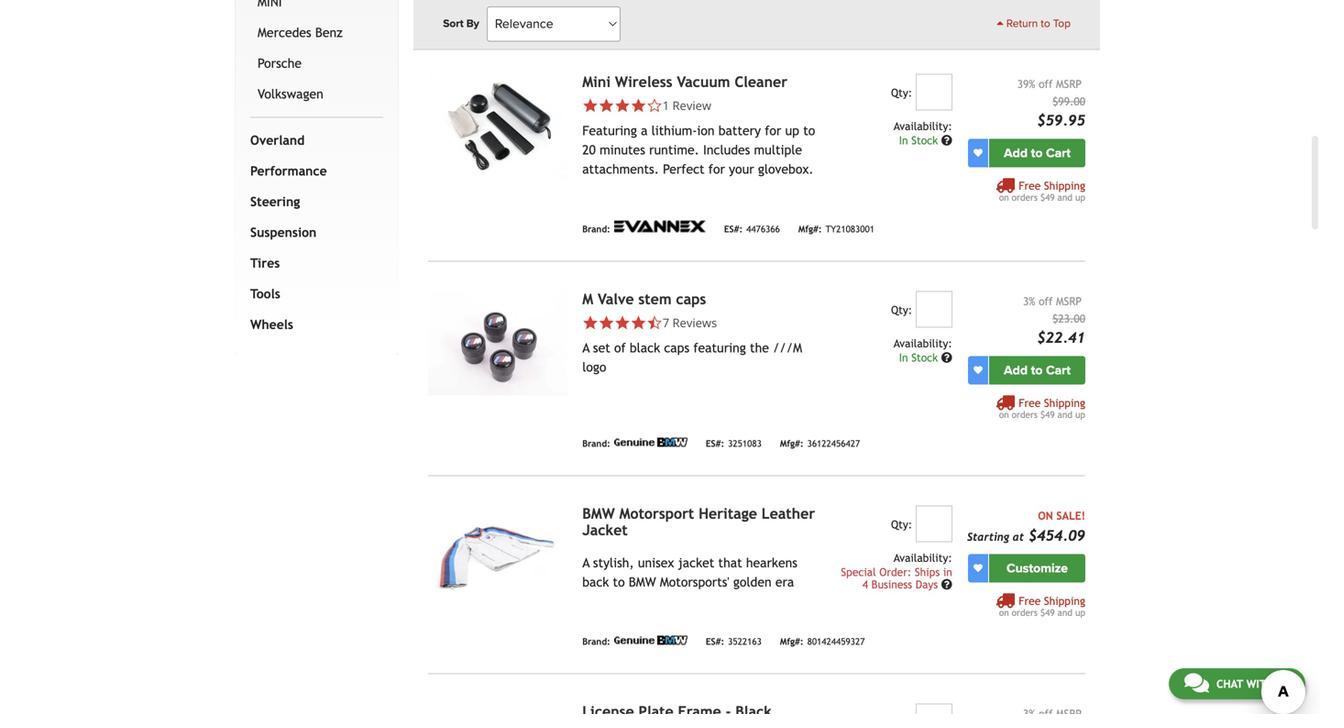 Task type: vqa. For each thing, say whether or not it's contained in the screenshot.
Select
no



Task type: describe. For each thing, give the bounding box(es) containing it.
qty: for $22.41
[[891, 303, 912, 316]]

in stock for $22.41
[[899, 351, 941, 364]]

era
[[776, 575, 794, 589]]

3 and from the top
[[1058, 607, 1073, 618]]

3 orders from the top
[[1012, 607, 1038, 618]]

starting
[[967, 530, 1010, 543]]

in for $22.41
[[899, 351, 908, 364]]

1 7 reviews link from the left
[[582, 314, 819, 331]]

caret up image
[[997, 17, 1004, 28]]

$59.95
[[1037, 112, 1086, 129]]

question circle image for $59.95
[[941, 135, 952, 146]]

vacuum
[[677, 73, 730, 90]]

mercedes
[[258, 25, 311, 40]]

bmw inside bmw motorsport heritage leather jacket
[[582, 505, 615, 522]]

on for $22.41
[[999, 409, 1009, 420]]

3 shipping from the top
[[1044, 594, 1086, 607]]

add for $22.41
[[1004, 362, 1028, 378]]

customize link
[[989, 554, 1086, 582]]

back
[[582, 575, 609, 589]]

genuine bmw - corporate logo image for motorsport
[[614, 636, 688, 645]]

star image up featuring
[[615, 97, 631, 113]]

36122456427
[[807, 438, 860, 449]]

top
[[1053, 17, 1071, 30]]

star image down valve
[[615, 315, 631, 331]]

mfg#: for bmw motorsport heritage leather jacket
[[780, 636, 804, 647]]

includes
[[703, 142, 750, 157]]

es#: 3522163
[[706, 636, 762, 647]]

volkswagen link
[[254, 79, 380, 109]]

es#: for vacuum
[[724, 224, 743, 234]]

porsche link
[[254, 48, 380, 79]]

return
[[1007, 17, 1038, 30]]

tools link
[[247, 279, 380, 309]]

brand: for m
[[582, 438, 610, 449]]

3 availability: from the top
[[894, 551, 952, 564]]

that
[[718, 555, 742, 570]]

days
[[916, 578, 938, 591]]

return to top
[[1004, 17, 1071, 30]]

up down customize link
[[1075, 607, 1086, 618]]

es#4476366 - ty21083001 - mini wireless vacuum cleaner - featuring a lithium-ion battery for up to 20 minutes runtime. includes multiple attachments. perfect for your glovebox. - evannex - audi bmw volkswagen mercedes benz mini porsche image
[[428, 74, 568, 178]]

es#3522163 - 801424459327 - bmw motorsport heritage leather jacket - a stylish, unisex jacket that hearkens back to bmw motorsports' golden era - genuine bmw - bmw image
[[428, 505, 568, 610]]

shipping for $59.95
[[1044, 179, 1086, 192]]

qty: for $59.95
[[891, 86, 912, 99]]

up inside featuring a lithium-ion battery for up to 20 minutes runtime. includes multiple attachments. perfect for your glovebox.
[[785, 123, 800, 138]]

3% off msrp $23.00 $22.41
[[1023, 295, 1086, 346]]

bmw motorsport heritage leather jacket link
[[582, 505, 815, 538]]

wireless
[[615, 73, 673, 90]]

order:
[[880, 566, 912, 578]]

unisex
[[638, 555, 674, 570]]

to inside featuring a lithium-ion battery for up to 20 minutes runtime. includes multiple attachments. perfect for your glovebox.
[[803, 123, 815, 138]]

mfg#: 36122456427
[[780, 438, 860, 449]]

m
[[582, 290, 593, 307]]

3 free from the top
[[1019, 594, 1041, 607]]

steering link
[[247, 186, 380, 217]]

3522163
[[728, 636, 762, 647]]

valve
[[598, 290, 634, 307]]

us
[[1277, 678, 1290, 690]]

ty21083001
[[826, 224, 875, 234]]

featuring
[[693, 340, 746, 355]]

a stylish, unisex jacket that hearkens back to bmw motorsports' golden era
[[582, 555, 798, 589]]

overland
[[250, 133, 305, 147]]

shipping for $22.41
[[1044, 396, 1086, 409]]

m valve stem caps
[[582, 290, 706, 307]]

20
[[582, 142, 596, 157]]

brand: for bmw
[[582, 636, 610, 647]]

es#: 3251083
[[706, 438, 762, 449]]

to inside a stylish, unisex jacket that hearkens back to bmw motorsports' golden era
[[613, 575, 625, 589]]

1 review
[[663, 97, 712, 113]]

3%
[[1023, 295, 1036, 307]]

3251083
[[728, 438, 762, 449]]

es#: for stem
[[706, 438, 725, 449]]

off for $59.95
[[1039, 77, 1053, 90]]

steering
[[250, 194, 300, 209]]

mini wireless vacuum cleaner
[[582, 73, 788, 90]]

3 $49 from the top
[[1041, 607, 1055, 618]]

availability: for $22.41
[[894, 337, 952, 350]]

mini wireless vacuum cleaner link
[[582, 73, 788, 90]]

mfg#: ty21083001
[[799, 224, 875, 234]]

star image up featuring
[[598, 97, 615, 113]]

question circle image
[[941, 579, 952, 590]]

mercedes benz link
[[254, 17, 380, 48]]

to down '$59.95'
[[1031, 145, 1043, 161]]

sale!
[[1057, 509, 1086, 522]]

bmw motorsport heritage leather jacket
[[582, 505, 815, 538]]

tires
[[250, 256, 280, 270]]

volkswagen
[[258, 86, 323, 101]]

performance
[[250, 163, 327, 178]]

add for $59.95
[[1004, 145, 1028, 161]]

suspension link
[[247, 217, 380, 248]]

golden
[[733, 575, 772, 589]]

to left the top
[[1041, 17, 1050, 30]]

black
[[630, 340, 660, 355]]

brand: for mini
[[582, 224, 610, 234]]

3 free shipping on orders $49 and up from the top
[[999, 594, 1086, 618]]

$454.09
[[1029, 527, 1086, 544]]

chat
[[1217, 678, 1243, 690]]

off for $22.41
[[1039, 295, 1053, 307]]

orders for $22.41
[[1012, 409, 1038, 420]]

availability: for $59.95
[[894, 119, 952, 132]]

up down '$59.95'
[[1075, 192, 1086, 202]]

tires link
[[247, 248, 380, 279]]

runtime.
[[649, 142, 699, 157]]

customize
[[1007, 560, 1068, 576]]

$23.00
[[1053, 312, 1086, 325]]

3 on from the top
[[999, 607, 1009, 618]]

39%
[[1018, 77, 1036, 90]]

return to top link
[[997, 16, 1071, 32]]

featuring
[[582, 123, 637, 138]]

free for $22.41
[[1019, 396, 1041, 409]]

and for $22.41
[[1058, 409, 1073, 420]]

bmw inside a stylish, unisex jacket that hearkens back to bmw motorsports' golden era
[[629, 575, 656, 589]]

a for bmw motorsport heritage leather jacket
[[582, 555, 590, 570]]

stylish,
[[593, 555, 634, 570]]

801424459327
[[807, 636, 865, 647]]

a set of black caps featuring the ///m logo
[[582, 340, 802, 374]]

in
[[943, 566, 952, 578]]

1
[[663, 97, 669, 113]]

es#3251083 - 36122456427 - m valve stem caps  - a set of black caps featuring the ///m logo - genuine bmw - bmw image
[[428, 291, 568, 395]]

wheels link
[[247, 309, 380, 340]]

$49 for $59.95
[[1041, 192, 1055, 202]]

logo
[[582, 360, 606, 374]]

add to wish list image
[[974, 366, 983, 375]]

cart for $59.95
[[1046, 145, 1071, 161]]



Task type: locate. For each thing, give the bounding box(es) containing it.
2 vertical spatial orders
[[1012, 607, 1038, 618]]

jacket
[[678, 555, 715, 570]]

msrp inside 3% off msrp $23.00 $22.41
[[1056, 295, 1082, 307]]

business
[[872, 578, 912, 591]]

2 add to cart button from the top
[[989, 356, 1086, 384]]

0 vertical spatial on
[[999, 192, 1009, 202]]

0 vertical spatial add to cart button
[[989, 139, 1086, 167]]

2 orders from the top
[[1012, 409, 1038, 420]]

featuring a lithium-ion battery for up to 20 minutes runtime. includes multiple attachments. perfect for your glovebox.
[[582, 123, 815, 176]]

at
[[1013, 530, 1024, 543]]

2 vertical spatial free shipping on orders $49 and up
[[999, 594, 1086, 618]]

mfg#: left ty21083001
[[799, 224, 822, 234]]

add to wish list image
[[974, 148, 983, 157], [974, 564, 983, 573]]

1 msrp from the top
[[1056, 77, 1082, 90]]

///m
[[773, 340, 802, 355]]

msrp for $22.41
[[1056, 295, 1082, 307]]

chat with us link
[[1169, 668, 1306, 700]]

2 vertical spatial free
[[1019, 594, 1041, 607]]

performance link
[[247, 156, 380, 186]]

star image down m at top left
[[582, 315, 598, 331]]

1 vertical spatial bmw
[[629, 575, 656, 589]]

2 cart from the top
[[1046, 362, 1071, 378]]

add to cart
[[1004, 145, 1071, 161], [1004, 362, 1071, 378]]

2 a from the top
[[582, 555, 590, 570]]

brand: left evannex - corporate logo
[[582, 224, 610, 234]]

0 vertical spatial in stock
[[899, 134, 941, 146]]

mfg#: for mini wireless vacuum cleaner
[[799, 224, 822, 234]]

stock for $22.41
[[912, 351, 938, 364]]

0 vertical spatial mfg#:
[[799, 224, 822, 234]]

shipping down customize
[[1044, 594, 1086, 607]]

on sale! starting at $454.09
[[967, 509, 1086, 544]]

in stock for $59.95
[[899, 134, 941, 146]]

with
[[1247, 678, 1274, 690]]

minutes
[[600, 142, 645, 157]]

attachments.
[[582, 162, 659, 176]]

stem
[[639, 290, 672, 307]]

1 vertical spatial free shipping on orders $49 and up
[[999, 396, 1086, 420]]

and for $59.95
[[1058, 192, 1073, 202]]

to down $22.41 at the top right
[[1031, 362, 1043, 378]]

$49 down '$59.95'
[[1041, 192, 1055, 202]]

mfg#: for m valve stem caps
[[780, 438, 804, 449]]

the
[[750, 340, 769, 355]]

2 free shipping on orders $49 and up from the top
[[999, 396, 1086, 420]]

shipping down $22.41 at the top right
[[1044, 396, 1086, 409]]

mercedes benz
[[258, 25, 343, 40]]

2 in stock from the top
[[899, 351, 941, 364]]

4
[[863, 578, 868, 591]]

lithium-
[[652, 123, 697, 138]]

of
[[614, 340, 626, 355]]

free for $59.95
[[1019, 179, 1041, 192]]

7
[[663, 314, 669, 331]]

39% off msrp $99.00 $59.95
[[1018, 77, 1086, 129]]

0 vertical spatial for
[[765, 123, 781, 138]]

2 in from the top
[[899, 351, 908, 364]]

1 qty: from the top
[[891, 86, 912, 99]]

0 horizontal spatial bmw
[[582, 505, 615, 522]]

shipping down '$59.95'
[[1044, 179, 1086, 192]]

add to cart down $22.41 at the top right
[[1004, 362, 1071, 378]]

3 qty: from the top
[[891, 518, 912, 531]]

question circle image
[[941, 135, 952, 146], [941, 352, 952, 363]]

a
[[641, 123, 648, 138]]

7 reviews
[[663, 314, 717, 331]]

0 vertical spatial cart
[[1046, 145, 1071, 161]]

0 vertical spatial and
[[1058, 192, 1073, 202]]

free shipping on orders $49 and up down '$59.95'
[[999, 179, 1086, 202]]

review
[[673, 97, 712, 113]]

es#: left 3251083
[[706, 438, 725, 449]]

off right 3%
[[1039, 295, 1053, 307]]

2 genuine bmw - corporate logo image from the top
[[614, 636, 688, 645]]

add to cart down '$59.95'
[[1004, 145, 1071, 161]]

rennline - corporate logo image
[[614, 0, 754, 15]]

brand: down logo
[[582, 438, 610, 449]]

2 7 reviews link from the left
[[663, 314, 717, 331]]

caps
[[676, 290, 706, 307], [664, 340, 690, 355]]

0 vertical spatial add to wish list image
[[974, 148, 983, 157]]

add to cart button down '$59.95'
[[989, 139, 1086, 167]]

2 and from the top
[[1058, 409, 1073, 420]]

2 off from the top
[[1039, 295, 1053, 307]]

and down '$59.95'
[[1058, 192, 1073, 202]]

2 vertical spatial qty:
[[891, 518, 912, 531]]

1 horizontal spatial for
[[765, 123, 781, 138]]

leather
[[762, 505, 815, 522]]

0 vertical spatial free
[[1019, 179, 1041, 192]]

1 vertical spatial and
[[1058, 409, 1073, 420]]

mfg#:
[[799, 224, 822, 234], [780, 438, 804, 449], [780, 636, 804, 647]]

glovebox.
[[758, 162, 814, 176]]

bmw down unisex on the bottom
[[629, 575, 656, 589]]

0 vertical spatial caps
[[676, 290, 706, 307]]

a inside a set of black caps featuring the ///m logo
[[582, 340, 590, 355]]

question circle image for $22.41
[[941, 352, 952, 363]]

1 $49 from the top
[[1041, 192, 1055, 202]]

es#: for heritage
[[706, 636, 725, 647]]

0 vertical spatial msrp
[[1056, 77, 1082, 90]]

1 vertical spatial for
[[709, 162, 725, 176]]

star image up set at the left top of the page
[[598, 315, 615, 331]]

0 vertical spatial qty:
[[891, 86, 912, 99]]

sort by
[[443, 17, 479, 30]]

3 brand: from the top
[[582, 438, 610, 449]]

2 qty: from the top
[[891, 303, 912, 316]]

2 vertical spatial $49
[[1041, 607, 1055, 618]]

1 vertical spatial add to wish list image
[[974, 564, 983, 573]]

up down $22.41 at the top right
[[1075, 409, 1086, 420]]

1 vertical spatial on
[[999, 409, 1009, 420]]

$22.41
[[1037, 329, 1086, 346]]

by
[[466, 17, 479, 30]]

1 add from the top
[[1004, 145, 1028, 161]]

cart for $22.41
[[1046, 362, 1071, 378]]

for up the multiple
[[765, 123, 781, 138]]

0 vertical spatial availability:
[[894, 119, 952, 132]]

1 vertical spatial stock
[[912, 351, 938, 364]]

0 vertical spatial es#:
[[724, 224, 743, 234]]

for
[[765, 123, 781, 138], [709, 162, 725, 176]]

$49 down $22.41 at the top right
[[1041, 409, 1055, 420]]

1 vertical spatial cart
[[1046, 362, 1071, 378]]

genuine bmw - corporate logo image down motorsports'
[[614, 636, 688, 645]]

1 vertical spatial msrp
[[1056, 295, 1082, 307]]

msrp up $99.00
[[1056, 77, 1082, 90]]

cart down $22.41 at the top right
[[1046, 362, 1071, 378]]

half star image
[[647, 315, 663, 331]]

for down includes
[[709, 162, 725, 176]]

empty star image
[[647, 97, 663, 113]]

$49 down customize
[[1041, 607, 1055, 618]]

0 vertical spatial free shipping on orders $49 and up
[[999, 179, 1086, 202]]

1 vertical spatial add
[[1004, 362, 1028, 378]]

1 1 review link from the left
[[582, 97, 819, 113]]

2 add to cart from the top
[[1004, 362, 1071, 378]]

star image for valve
[[582, 315, 598, 331]]

free down customize
[[1019, 594, 1041, 607]]

stock for $59.95
[[912, 134, 938, 146]]

add to cart button down $22.41 at the top right
[[989, 356, 1086, 384]]

2 vertical spatial shipping
[[1044, 594, 1086, 607]]

porsche
[[258, 56, 302, 70]]

1 vertical spatial shipping
[[1044, 396, 1086, 409]]

1 vertical spatial orders
[[1012, 409, 1038, 420]]

tools
[[250, 286, 280, 301]]

$49 for $22.41
[[1041, 409, 1055, 420]]

2 vertical spatial mfg#:
[[780, 636, 804, 647]]

es#:
[[724, 224, 743, 234], [706, 438, 725, 449], [706, 636, 725, 647]]

0 vertical spatial in
[[899, 134, 908, 146]]

1 vertical spatial off
[[1039, 295, 1053, 307]]

1 vertical spatial caps
[[664, 340, 690, 355]]

4476366
[[747, 224, 780, 234]]

comments image
[[1185, 672, 1209, 694]]

2 question circle image from the top
[[941, 352, 952, 363]]

to down stylish,
[[613, 575, 625, 589]]

es#: 4476366
[[724, 224, 780, 234]]

and down customize
[[1058, 607, 1073, 618]]

2 1 review link from the left
[[663, 97, 712, 113]]

a
[[582, 340, 590, 355], [582, 555, 590, 570]]

free shipping on orders $49 and up for $59.95
[[999, 179, 1086, 202]]

2 vertical spatial on
[[999, 607, 1009, 618]]

free shipping on orders $49 and up for $22.41
[[999, 396, 1086, 420]]

up up the multiple
[[785, 123, 800, 138]]

brand: up mini
[[582, 6, 610, 17]]

1 vertical spatial availability:
[[894, 337, 952, 350]]

and down $22.41 at the top right
[[1058, 409, 1073, 420]]

7 reviews link
[[582, 314, 819, 331], [663, 314, 717, 331]]

0 vertical spatial shipping
[[1044, 179, 1086, 192]]

orders down '$59.95'
[[1012, 192, 1038, 202]]

and
[[1058, 192, 1073, 202], [1058, 409, 1073, 420], [1058, 607, 1073, 618]]

free shipping on orders $49 and up down $22.41 at the top right
[[999, 396, 1086, 420]]

0 vertical spatial add to cart
[[1004, 145, 1071, 161]]

msrp for $59.95
[[1056, 77, 1082, 90]]

1 brand: from the top
[[582, 6, 610, 17]]

hearkens
[[746, 555, 798, 570]]

star image down mini
[[582, 97, 598, 113]]

orders
[[1012, 192, 1038, 202], [1012, 409, 1038, 420], [1012, 607, 1038, 618]]

2 add to wish list image from the top
[[974, 564, 983, 573]]

1 vertical spatial $49
[[1041, 409, 1055, 420]]

0 vertical spatial $49
[[1041, 192, 1055, 202]]

1 and from the top
[[1058, 192, 1073, 202]]

shipping
[[1044, 179, 1086, 192], [1044, 396, 1086, 409], [1044, 594, 1086, 607]]

special
[[841, 566, 876, 578]]

battery
[[719, 123, 761, 138]]

1 free from the top
[[1019, 179, 1041, 192]]

star image
[[582, 97, 598, 113], [615, 97, 631, 113], [582, 315, 598, 331]]

4 brand: from the top
[[582, 636, 610, 647]]

evannex - corporate logo image
[[614, 220, 706, 232]]

to up glovebox. at top
[[803, 123, 815, 138]]

2 vertical spatial availability:
[[894, 551, 952, 564]]

0 vertical spatial question circle image
[[941, 135, 952, 146]]

1 vertical spatial qty:
[[891, 303, 912, 316]]

1 off from the top
[[1039, 77, 1053, 90]]

1 vertical spatial add to cart
[[1004, 362, 1071, 378]]

bmw up stylish,
[[582, 505, 615, 522]]

1 vertical spatial add to cart button
[[989, 356, 1086, 384]]

brand: down back
[[582, 636, 610, 647]]

1 vertical spatial question circle image
[[941, 352, 952, 363]]

0 vertical spatial orders
[[1012, 192, 1038, 202]]

2 stock from the top
[[912, 351, 938, 364]]

on
[[1038, 509, 1053, 522]]

2 shipping from the top
[[1044, 396, 1086, 409]]

add to cart button
[[989, 139, 1086, 167], [989, 356, 1086, 384]]

a for m valve stem caps
[[582, 340, 590, 355]]

free down '$59.95'
[[1019, 179, 1041, 192]]

2 $49 from the top
[[1041, 409, 1055, 420]]

in
[[899, 134, 908, 146], [899, 351, 908, 364]]

1 stock from the top
[[912, 134, 938, 146]]

1 vertical spatial mfg#:
[[780, 438, 804, 449]]

2 availability: from the top
[[894, 337, 952, 350]]

star image down wireless
[[631, 97, 647, 113]]

1 add to wish list image from the top
[[974, 148, 983, 157]]

add to cart for $22.41
[[1004, 362, 1071, 378]]

2 vertical spatial es#:
[[706, 636, 725, 647]]

1 free shipping on orders $49 and up from the top
[[999, 179, 1086, 202]]

orders down $22.41 at the top right
[[1012, 409, 1038, 420]]

off
[[1039, 77, 1053, 90], [1039, 295, 1053, 307]]

sort
[[443, 17, 464, 30]]

1 shipping from the top
[[1044, 179, 1086, 192]]

1 availability: from the top
[[894, 119, 952, 132]]

1 review link down vacuum
[[582, 97, 819, 113]]

caps inside a set of black caps featuring the ///m logo
[[664, 340, 690, 355]]

0 vertical spatial add
[[1004, 145, 1028, 161]]

es#: left 4476366
[[724, 224, 743, 234]]

star image down m valve stem caps
[[631, 315, 647, 331]]

special order: ships in 4 business days
[[841, 566, 952, 591]]

multiple
[[754, 142, 802, 157]]

mini
[[582, 73, 611, 90]]

orders down customize link
[[1012, 607, 1038, 618]]

genuine bmw - corporate logo image
[[614, 438, 688, 447], [614, 636, 688, 645]]

novelty & gifts subcategories element
[[250, 0, 383, 118]]

jacket
[[582, 521, 628, 538]]

bmw
[[582, 505, 615, 522], [629, 575, 656, 589]]

0 vertical spatial stock
[[912, 134, 938, 146]]

mfg#: left 801424459327
[[780, 636, 804, 647]]

star image
[[598, 97, 615, 113], [631, 97, 647, 113], [598, 315, 615, 331], [615, 315, 631, 331], [631, 315, 647, 331]]

2 add from the top
[[1004, 362, 1028, 378]]

1 vertical spatial in stock
[[899, 351, 941, 364]]

genuine bmw - corporate logo image up motorsport
[[614, 438, 688, 447]]

2 vertical spatial and
[[1058, 607, 1073, 618]]

2 brand: from the top
[[582, 224, 610, 234]]

chat with us
[[1217, 678, 1290, 690]]

mfg#: left 36122456427
[[780, 438, 804, 449]]

2 on from the top
[[999, 409, 1009, 420]]

ships
[[915, 566, 940, 578]]

0 vertical spatial off
[[1039, 77, 1053, 90]]

star image for wireless
[[582, 97, 598, 113]]

1 question circle image from the top
[[941, 135, 952, 146]]

1 in stock from the top
[[899, 134, 941, 146]]

availability:
[[894, 119, 952, 132], [894, 337, 952, 350], [894, 551, 952, 564]]

None number field
[[916, 74, 952, 110], [916, 291, 952, 328], [916, 505, 952, 542], [916, 703, 952, 714], [916, 74, 952, 110], [916, 291, 952, 328], [916, 505, 952, 542], [916, 703, 952, 714]]

add to cart button for $22.41
[[989, 356, 1086, 384]]

caps down 7
[[664, 340, 690, 355]]

suspension
[[250, 225, 317, 240]]

free down $22.41 at the top right
[[1019, 396, 1041, 409]]

1 in from the top
[[899, 134, 908, 146]]

on
[[999, 192, 1009, 202], [999, 409, 1009, 420], [999, 607, 1009, 618]]

0 vertical spatial a
[[582, 340, 590, 355]]

in for $59.95
[[899, 134, 908, 146]]

add down 39% off msrp $99.00 $59.95
[[1004, 145, 1028, 161]]

msrp up $23.00
[[1056, 295, 1082, 307]]

1 vertical spatial a
[[582, 555, 590, 570]]

off right 39%
[[1039, 77, 1053, 90]]

add right add to wish list image
[[1004, 362, 1028, 378]]

free
[[1019, 179, 1041, 192], [1019, 396, 1041, 409], [1019, 594, 1041, 607]]

add to cart button for $59.95
[[989, 139, 1086, 167]]

1 genuine bmw - corporate logo image from the top
[[614, 438, 688, 447]]

set
[[593, 340, 610, 355]]

off inside 3% off msrp $23.00 $22.41
[[1039, 295, 1053, 307]]

reviews
[[673, 314, 717, 331]]

1 vertical spatial es#:
[[706, 438, 725, 449]]

0 vertical spatial bmw
[[582, 505, 615, 522]]

2 msrp from the top
[[1056, 295, 1082, 307]]

1 a from the top
[[582, 340, 590, 355]]

a inside a stylish, unisex jacket that hearkens back to bmw motorsports' golden era
[[582, 555, 590, 570]]

1 cart from the top
[[1046, 145, 1071, 161]]

7 reviews link up a set of black caps featuring the ///m logo
[[663, 314, 717, 331]]

caps up the 7 reviews on the right top of page
[[676, 290, 706, 307]]

orders for $59.95
[[1012, 192, 1038, 202]]

1 vertical spatial in
[[899, 351, 908, 364]]

in stock
[[899, 134, 941, 146], [899, 351, 941, 364]]

a left set at the left top of the page
[[582, 340, 590, 355]]

2 free from the top
[[1019, 396, 1041, 409]]

add to cart for $59.95
[[1004, 145, 1071, 161]]

m valve stem caps link
[[582, 290, 706, 307]]

7 reviews link up featuring
[[582, 314, 819, 331]]

1 on from the top
[[999, 192, 1009, 202]]

1 add to cart button from the top
[[989, 139, 1086, 167]]

stock
[[912, 134, 938, 146], [912, 351, 938, 364]]

0 horizontal spatial for
[[709, 162, 725, 176]]

genuine bmw - corporate logo image for valve
[[614, 438, 688, 447]]

0 vertical spatial genuine bmw - corporate logo image
[[614, 438, 688, 447]]

1 add to cart from the top
[[1004, 145, 1071, 161]]

heritage
[[699, 505, 757, 522]]

off inside 39% off msrp $99.00 $59.95
[[1039, 77, 1053, 90]]

1 review link down mini wireless vacuum cleaner link
[[663, 97, 712, 113]]

a up back
[[582, 555, 590, 570]]

free shipping on orders $49 and up down customize
[[999, 594, 1086, 618]]

msrp inside 39% off msrp $99.00 $59.95
[[1056, 77, 1082, 90]]

1 orders from the top
[[1012, 192, 1038, 202]]

es#: left 3522163
[[706, 636, 725, 647]]

1 vertical spatial free
[[1019, 396, 1041, 409]]

cart down '$59.95'
[[1046, 145, 1071, 161]]

1 horizontal spatial bmw
[[629, 575, 656, 589]]

1 vertical spatial genuine bmw - corporate logo image
[[614, 636, 688, 645]]

on for $59.95
[[999, 192, 1009, 202]]



